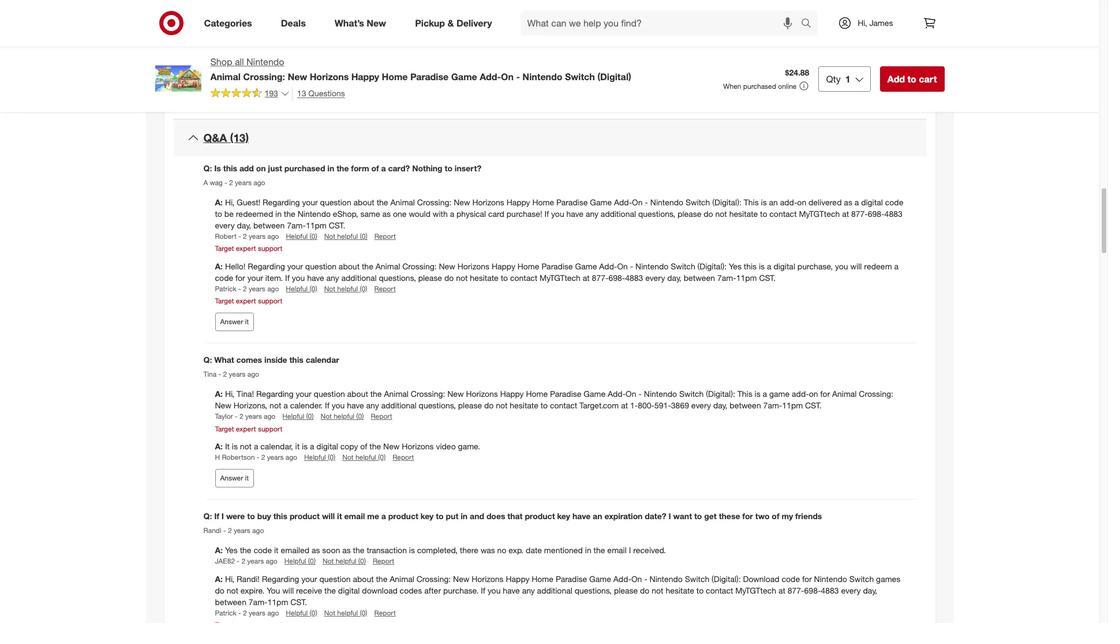 Task type: describe. For each thing, give the bounding box(es) containing it.
at inside hello! regarding your question about the animal crossing: new horizons happy home paradise game add-on - nintendo switch (digital): yes this is a digital purchase, you will redeem a code for your item. if you have any additional questions, please do not hesitate to contact mytgttech at 877-698-4883 every day, between 7am-11pm cst.
[[583, 273, 590, 283]]

if inside the 'hi, guest! regarding your question about the animal crossing: new horizons happy home paradise game add-on - nintendo switch (digital): this is an add-on delivered as a digital code to be redeemed in the nintendo eshop, same as one would with a physical card purchase! if you have any additional questions, please do not hesitate to contact mytgttech at 877-698-4883 every day, between 7am-11pm cst.'
[[545, 209, 549, 219]]

q: for q: is this add on just purchased in the form of a card? nothing to insert?
[[204, 163, 212, 173]]

(digital): for a
[[707, 390, 736, 399]]

it left the emailed
[[274, 546, 279, 556]]

hi, randi! regarding your question about the animal crossing: new horizons happy home paradise game add-on - nintendo switch (digital): download code for nintendo switch games do not expire. you will receive the digital download codes after purchase. if you have any additional questions, please do not hesitate to contact mytgttech at 877-698-4883 every day, between 7am-11pm cst.
[[215, 574, 901, 607]]

a inside the q: if i were to buy this product will it email me a product key to put in and does that product key have an expiration date? i want to get these for two of my friends randi - 2 years ago
[[382, 512, 386, 521]]

q&a (13) button
[[174, 119, 927, 156]]

877- inside the 'hi, guest! regarding your question about the animal crossing: new horizons happy home paradise game add-on - nintendo switch (digital): this is an add-on delivered as a digital code to be redeemed in the nintendo eshop, same as one would with a physical card purchase! if you have any additional questions, please do not hesitate to contact mytgttech at 877-698-4883 every day, between 7am-11pm cst.'
[[852, 209, 869, 219]]

please inside hi, randi! regarding your question about the animal crossing: new horizons happy home paradise game add-on - nintendo switch (digital): download code for nintendo switch games do not expire. you will receive the digital download codes after purchase. if you have any additional questions, please do not hesitate to contact mytgttech at 877-698-4883 every day, between 7am-11pm cst.
[[614, 586, 638, 596]]

horizons,
[[234, 401, 268, 411]]

report for same
[[375, 232, 396, 241]]

image of animal crossing: new horizons happy home paradise game add-on - nintendo switch (digital) image
[[155, 55, 201, 102]]

hello! regarding your question about the animal crossing: new horizons happy home paradise game add-on - nintendo switch (digital): yes this is a digital purchase, you will redeem a code for your item. if you have any additional questions, please do not hesitate to contact mytgttech at 877-698-4883 every day, between 7am-11pm cst.
[[215, 261, 899, 283]]

698- inside hello! regarding your question about the animal crossing: new horizons happy home paradise game add-on - nintendo switch (digital): yes this is a digital purchase, you will redeem a code for your item. if you have any additional questions, please do not hesitate to contact mytgttech at 877-698-4883 every day, between 7am-11pm cst.
[[609, 273, 626, 283]]

download
[[362, 586, 398, 596]]

on inside q: is this add on just purchased in the form of a card? nothing to insert? a wag - 2 years ago
[[256, 163, 266, 173]]

this inside the q: if i were to buy this product will it email me a product key to put in and does that product key have an expiration date? i want to get these for two of my friends randi - 2 years ago
[[274, 512, 288, 521]]

between inside the 'hi, guest! regarding your question about the animal crossing: new horizons happy home paradise game add-on - nintendo switch (digital): this is an add-on delivered as a digital code to be redeemed in the nintendo eshop, same as one would with a physical card purchase! if you have any additional questions, please do not hesitate to contact mytgttech at 877-698-4883 every day, between 7am-11pm cst.'
[[254, 221, 285, 231]]

report for additional
[[375, 284, 396, 293]]

and inside the q: if i were to buy this product will it email me a product key to put in and does that product key have an expiration date? i want to get these for two of my friends randi - 2 years ago
[[470, 512, 485, 521]]

13 questions link
[[292, 87, 345, 100]]

robert
[[215, 232, 237, 241]]

it up comes
[[245, 318, 249, 326]]

ago down horizons,
[[264, 413, 276, 421]]

at inside hi, tina! regarding your question about the animal crossing: new horizons happy home paradise game add-on - nintendo switch (digital): this is a game add-on for animal crossing: new horizons, not a calender. if you have any additional questions, please do not hesitate to contact target.com at 1-800-591-3869 every day, between 7am-11pm cst.
[[622, 401, 628, 411]]

purchased inside q: is this add on just purchased in the form of a card? nothing to insert? a wag - 2 years ago
[[285, 163, 325, 173]]

hi, james
[[858, 18, 894, 28]]

2 down "expire."
[[243, 609, 247, 618]]

codes
[[400, 586, 422, 596]]

insert?
[[455, 163, 482, 173]]

target expert support for your
[[215, 297, 283, 305]]

form
[[351, 163, 369, 173]]

every inside hi, randi! regarding your question about the animal crossing: new horizons happy home paradise game add-on - nintendo switch (digital): download code for nintendo switch games do not expire. you will receive the digital download codes after purchase. if you have any additional questions, please do not hesitate to contact mytgttech at 877-698-4883 every day, between 7am-11pm cst.
[[842, 586, 861, 596]]

new up video
[[448, 390, 464, 399]]

2 key from the left
[[558, 512, 571, 521]]

2 inside the q: if i were to buy this product will it email me a product key to put in and does that product key have an expiration date? i want to get these for two of my friends randi - 2 years ago
[[228, 527, 232, 536]]

expert for your
[[236, 297, 256, 305]]

animal inside shop all nintendo animal crossing: new horizons happy home paradise game add-on - nintendo switch (digital)
[[211, 71, 241, 83]]

robert - 2 years ago
[[215, 232, 279, 241]]

new right what's
[[367, 17, 386, 29]]

search button
[[797, 10, 824, 38]]

switch inside the 'hi, guest! regarding your question about the animal crossing: new horizons happy home paradise game add-on - nintendo switch (digital): this is an add-on delivered as a digital code to be redeemed in the nintendo eshop, same as one would with a physical card purchase! if you have any additional questions, please do not hesitate to contact mytgttech at 877-698-4883 every day, between 7am-11pm cst.'
[[686, 198, 711, 208]]

wag
[[210, 179, 223, 187]]

helpful  (0) for digital
[[286, 609, 317, 618]]

not inside the 'hi, guest! regarding your question about the animal crossing: new horizons happy home paradise game add-on - nintendo switch (digital): this is an add-on delivered as a digital code to be redeemed in the nintendo eshop, same as one would with a physical card purchase! if you have any additional questions, please do not hesitate to contact mytgttech at 877-698-4883 every day, between 7am-11pm cst.'
[[716, 209, 728, 219]]

taylor - 2 years ago
[[215, 413, 276, 421]]

ago down item. at the top left of the page
[[267, 284, 279, 293]]

if inside hi, randi! regarding your question about the animal crossing: new horizons happy home paradise game add-on - nintendo switch (digital): download code for nintendo switch games do not expire. you will receive the digital download codes after purchase. if you have any additional questions, please do not hesitate to contact mytgttech at 877-698-4883 every day, between 7am-11pm cst.
[[481, 586, 486, 596]]

- inside shop all nintendo animal crossing: new horizons happy home paradise game add-on - nintendo switch (digital)
[[517, 71, 520, 83]]

digital inside the 'hi, guest! regarding your question about the animal crossing: new horizons happy home paradise game add-on - nintendo switch (digital): this is an add-on delivered as a digital code to be redeemed in the nintendo eshop, same as one would with a physical card purchase! if you have any additional questions, please do not hesitate to contact mytgttech at 877-698-4883 every day, between 7am-11pm cst.'
[[862, 198, 884, 208]]

a left game
[[763, 390, 768, 399]]

as left one
[[383, 209, 391, 219]]

h robertson - 2 years ago
[[215, 453, 297, 462]]

horizons inside shop all nintendo animal crossing: new horizons happy home paradise game add-on - nintendo switch (digital)
[[310, 71, 349, 83]]

regarding inside hello! regarding your question about the animal crossing: new horizons happy home paradise game add-on - nintendo switch (digital): yes this is a digital purchase, you will redeem a code for your item. if you have any additional questions, please do not hesitate to contact mytgttech at 877-698-4883 every day, between 7am-11pm cst.
[[248, 261, 285, 271]]

copy
[[341, 442, 358, 451]]

happy inside hello! regarding your question about the animal crossing: new horizons happy home paradise game add-on - nintendo switch (digital): yes this is a digital purchase, you will redeem a code for your item. if you have any additional questions, please do not hesitate to contact mytgttech at 877-698-4883 every day, between 7am-11pm cst.
[[492, 261, 516, 271]]

2 right robert
[[243, 232, 247, 241]]

years down item. at the top left of the page
[[249, 284, 266, 293]]

this inside hello! regarding your question about the animal crossing: new horizons happy home paradise game add-on - nintendo switch (digital): yes this is a digital purchase, you will redeem a code for your item. if you have any additional questions, please do not hesitate to contact mytgttech at 877-698-4883 every day, between 7am-11pm cst.
[[744, 261, 757, 271]]

eshop,
[[333, 209, 358, 219]]

tina
[[204, 370, 217, 379]]

7am- inside hi, tina! regarding your question about the animal crossing: new horizons happy home paradise game add-on - nintendo switch (digital): this is a game add-on for animal crossing: new horizons, not a calender. if you have any additional questions, please do not hesitate to contact target.com at 1-800-591-3869 every day, between 7am-11pm cst.
[[764, 401, 783, 411]]

in inside q: is this add on just purchased in the form of a card? nothing to insert? a wag - 2 years ago
[[328, 163, 335, 173]]

to inside q: is this add on just purchased in the form of a card? nothing to insert? a wag - 2 years ago
[[445, 163, 453, 173]]

redeem
[[865, 261, 893, 271]]

a right delivered
[[855, 198, 860, 208]]

support for item.
[[258, 297, 283, 305]]

7am- inside the 'hi, guest! regarding your question about the animal crossing: new horizons happy home paradise game add-on - nintendo switch (digital): this is an add-on delivered as a digital code to be redeemed in the nintendo eshop, same as one would with a physical card purchase! if you have any additional questions, please do not hesitate to contact mytgttech at 877-698-4883 every day, between 7am-11pm cst.'
[[287, 221, 306, 231]]

have inside hi, tina! regarding your question about the animal crossing: new horizons happy home paradise game add-on - nintendo switch (digital): this is a game add-on for animal crossing: new horizons, not a calender. if you have any additional questions, please do not hesitate to contact target.com at 1-800-591-3869 every day, between 7am-11pm cst.
[[347, 401, 364, 411]]

helpful  (0) for in
[[286, 232, 318, 241]]

add- inside hello! regarding your question about the animal crossing: new horizons happy home paradise game add-on - nintendo switch (digital): yes this is a digital purchase, you will redeem a code for your item. if you have any additional questions, please do not hesitate to contact mytgttech at 877-698-4883 every day, between 7am-11pm cst.
[[600, 261, 618, 271]]

2 horizontal spatial i
[[669, 512, 671, 521]]

new inside shop all nintendo animal crossing: new horizons happy home paradise game add-on - nintendo switch (digital)
[[288, 71, 307, 83]]

it down the robertson
[[245, 474, 249, 483]]

report for purchase.
[[375, 609, 396, 618]]

hi, for guest!
[[225, 198, 235, 208]]

ago down "you"
[[267, 609, 279, 618]]

home for with
[[533, 198, 555, 208]]

put
[[446, 512, 459, 521]]

paradise inside shop all nintendo animal crossing: new horizons happy home paradise game add-on - nintendo switch (digital)
[[411, 71, 449, 83]]

any inside the 'hi, guest! regarding your question about the animal crossing: new horizons happy home paradise game add-on - nintendo switch (digital): this is an add-on delivered as a digital code to be redeemed in the nintendo eshop, same as one would with a physical card purchase! if you have any additional questions, please do not hesitate to contact mytgttech at 877-698-4883 every day, between 7am-11pm cst.'
[[586, 209, 599, 219]]

day, inside the 'hi, guest! regarding your question about the animal crossing: new horizons happy home paradise game add-on - nintendo switch (digital): this is an add-on delivered as a digital code to be redeemed in the nintendo eshop, same as one would with a physical card purchase! if you have any additional questions, please do not hesitate to contact mytgttech at 877-698-4883 every day, between 7am-11pm cst.'
[[237, 221, 251, 231]]

(digital): for an
[[713, 198, 742, 208]]

for right account
[[901, 5, 911, 15]]

patrick for hello! regarding your question about the animal crossing: new horizons happy home paradise game add-on - nintendo switch (digital): yes this is a digital purchase, you will redeem a code for your item. if you have any additional questions, please do not hesitate to contact mytgttech at 877-698-4883 every day, between 7am-11pm cst.
[[215, 284, 237, 293]]

not for if
[[321, 413, 332, 421]]

new inside the 'hi, guest! regarding your question about the animal crossing: new horizons happy home paradise game add-on - nintendo switch (digital): this is an add-on delivered as a digital code to be redeemed in the nintendo eshop, same as one would with a physical card purchase! if you have any additional questions, please do not hesitate to contact mytgttech at 877-698-4883 every day, between 7am-11pm cst.'
[[454, 198, 470, 208]]

shop
[[211, 56, 232, 68]]

if inside hello! regarding your question about the animal crossing: new horizons happy home paradise game add-on - nintendo switch (digital): yes this is a digital purchase, you will redeem a code for your item. if you have any additional questions, please do not hesitate to contact mytgttech at 877-698-4883 every day, between 7am-11pm cst.
[[285, 273, 290, 283]]

1 product from the left
[[290, 512, 320, 521]]

game.
[[458, 442, 481, 451]]

account
[[837, 5, 867, 15]]

download
[[744, 574, 780, 584]]

target for hi, tina! regarding your question about the animal crossing: new horizons happy home paradise game add-on - nintendo switch (digital): this is a game add-on for animal crossing: new horizons, not a calender. if you have any additional questions, please do not hesitate to contact target.com at 1-800-591-3869 every day, between 7am-11pm cst.
[[215, 425, 234, 434]]

ago down redeemed at the top of page
[[268, 232, 279, 241]]

$24.88
[[786, 68, 810, 77]]

received.
[[634, 546, 667, 556]]

when
[[724, 82, 742, 91]]

contact inside hi, randi! regarding your question about the animal crossing: new horizons happy home paradise game add-on - nintendo switch (digital): download code for nintendo switch games do not expire. you will receive the digital download codes after purchase. if you have any additional questions, please do not hesitate to contact mytgttech at 877-698-4883 every day, between 7am-11pm cst.
[[706, 586, 734, 596]]

1-
[[631, 401, 638, 411]]

card
[[489, 209, 505, 219]]

on inside the 'hi, guest! regarding your question about the animal crossing: new horizons happy home paradise game add-on - nintendo switch (digital): this is an add-on delivered as a digital code to be redeemed in the nintendo eshop, same as one would with a physical card purchase! if you have any additional questions, please do not hesitate to contact mytgttech at 877-698-4883 every day, between 7am-11pm cst.'
[[798, 198, 807, 208]]

please inside hello! regarding your question about the animal crossing: new horizons happy home paradise game add-on - nintendo switch (digital): yes this is a digital purchase, you will redeem a code for your item. if you have any additional questions, please do not hesitate to contact mytgttech at 877-698-4883 every day, between 7am-11pm cst.
[[419, 273, 442, 283]]

you
[[267, 586, 280, 596]]

paradise for questions,
[[556, 574, 588, 584]]

a right with
[[450, 209, 455, 219]]

mytgttech inside hello! regarding your question about the animal crossing: new horizons happy home paradise game add-on - nintendo switch (digital): yes this is a digital purchase, you will redeem a code for your item. if you have any additional questions, please do not hesitate to contact mytgttech at 877-698-4883 every day, between 7am-11pm cst.
[[540, 273, 581, 283]]

as right 'soon'
[[343, 546, 351, 556]]

contact inside hi, tina! regarding your question about the animal crossing: new horizons happy home paradise game add-on - nintendo switch (digital): this is a game add-on for animal crossing: new horizons, not a calender. if you have any additional questions, please do not hesitate to contact target.com at 1-800-591-3869 every day, between 7am-11pm cst.
[[550, 401, 578, 411]]

helpful  (0) button for in
[[286, 232, 318, 242]]

digital inside hello! regarding your question about the animal crossing: new horizons happy home paradise game add-on - nintendo switch (digital): yes this is a digital purchase, you will redeem a code for your item. if you have any additional questions, please do not hesitate to contact mytgttech at 877-698-4883 every day, between 7am-11pm cst.
[[774, 261, 796, 271]]

was
[[481, 546, 495, 556]]

q&a
[[204, 131, 227, 144]]

robertson
[[222, 453, 255, 462]]

add- for purchase!
[[615, 198, 633, 208]]

randi!
[[237, 574, 260, 584]]

about for codes
[[353, 574, 374, 584]]

between inside hello! regarding your question about the animal crossing: new horizons happy home paradise game add-on - nintendo switch (digital): yes this is a digital purchase, you will redeem a code for your item. if you have any additional questions, please do not hesitate to contact mytgttech at 877-698-4883 every day, between 7am-11pm cst.
[[684, 273, 716, 283]]

completed,
[[417, 546, 458, 556]]

patrick for hi, randi! regarding your question about the animal crossing: new horizons happy home paradise game add-on - nintendo switch (digital): download code for nintendo switch games do not expire. you will receive the digital download codes after purchase. if you have any additional questions, please do not hesitate to contact mytgttech at 877-698-4883 every day, between 7am-11pm cst.
[[215, 609, 237, 618]]

horizons inside hi, randi! regarding your question about the animal crossing: new horizons happy home paradise game add-on - nintendo switch (digital): download code for nintendo switch games do not expire. you will receive the digital download codes after purchase. if you have any additional questions, please do not hesitate to contact mytgttech at 877-698-4883 every day, between 7am-11pm cst.
[[472, 574, 504, 584]]

(digital)
[[598, 71, 632, 83]]

it
[[225, 442, 230, 451]]

add
[[240, 163, 254, 173]]

two
[[756, 512, 770, 521]]

q: for q: if i were to buy this product will it email me a product key to put in and does that product key have an expiration date? i want to get these for two of my friends
[[204, 512, 212, 521]]

years up randi!
[[247, 558, 264, 566]]

game for physical
[[590, 198, 612, 208]]

after
[[425, 586, 441, 596]]

game for hesitate
[[584, 390, 606, 399]]

a: for hello! regarding your question about the animal crossing: new horizons happy home paradise game add-on - nintendo switch (digital): yes this is a digital purchase, you will redeem a code for your item. if you have any additional questions, please do not hesitate to contact mytgttech at 877-698-4883 every day, between 7am-11pm cst.
[[215, 261, 225, 271]]

get
[[705, 512, 717, 521]]

an inside the 'hi, guest! regarding your question about the animal crossing: new horizons happy home paradise game add-on - nintendo switch (digital): this is an add-on delivered as a digital code to be redeemed in the nintendo eshop, same as one would with a physical card purchase! if you have any additional questions, please do not hesitate to contact mytgttech at 877-698-4883 every day, between 7am-11pm cst.'
[[770, 198, 779, 208]]

5 a: from the top
[[215, 546, 223, 556]]

about for nintendo
[[354, 198, 375, 208]]

crossing: inside the 'hi, guest! regarding your question about the animal crossing: new horizons happy home paradise game add-on - nintendo switch (digital): this is an add-on delivered as a digital code to be redeemed in the nintendo eshop, same as one would with a physical card purchase! if you have any additional questions, please do not hesitate to contact mytgttech at 877-698-4883 every day, between 7am-11pm cst.'
[[418, 198, 452, 208]]

digital left copy
[[317, 442, 338, 451]]

for down (sold
[[717, 17, 727, 27]]

helpful for calender.
[[283, 413, 304, 421]]

q: what comes inside this calendar tina - 2 years ago
[[204, 355, 339, 379]]

not helpful  (0) button for nintendo
[[324, 232, 368, 242]]

switch inside hello! regarding your question about the animal crossing: new horizons happy home paradise game add-on - nintendo switch (digital): yes this is a digital purchase, you will redeem a code for your item. if you have any additional questions, please do not hesitate to contact mytgttech at 877-698-4883 every day, between 7am-11pm cst.
[[671, 261, 696, 271]]

game for questions,
[[590, 574, 612, 584]]

not helpful  (0) button for you
[[321, 412, 364, 422]]

3 product from the left
[[525, 512, 555, 521]]

please inside the 'hi, guest! regarding your question about the animal crossing: new horizons happy home paradise game add-on - nintendo switch (digital): this is an add-on delivered as a digital code to be redeemed in the nintendo eshop, same as one would with a physical card purchase! if you have any additional questions, please do not hesitate to contact mytgttech at 877-698-4883 every day, between 7am-11pm cst.'
[[678, 209, 702, 219]]

hi, guest! regarding your question about the animal crossing: new horizons happy home paradise game add-on - nintendo switch (digital): this is an add-on delivered as a digital code to be redeemed in the nintendo eshop, same as one would with a physical card purchase! if you have any additional questions, please do not hesitate to contact mytgttech at 877-698-4883 every day, between 7am-11pm cst.
[[215, 198, 904, 231]]

on for if
[[633, 198, 643, 208]]

taylor
[[215, 413, 233, 421]]

of inside the q: if i were to buy this product will it email me a product key to put in and does that product key have an expiration date? i want to get these for two of my friends randi - 2 years ago
[[772, 512, 780, 521]]

jae82
[[215, 558, 235, 566]]

game inside shop all nintendo animal crossing: new horizons happy home paradise game add-on - nintendo switch (digital)
[[451, 71, 477, 83]]

every inside hello! regarding your question about the animal crossing: new horizons happy home paradise game add-on - nintendo switch (digital): yes this is a digital purchase, you will redeem a code for your item. if you have any additional questions, please do not hesitate to contact mytgttech at 877-698-4883 every day, between 7am-11pm cst.
[[646, 273, 666, 283]]

expert for be
[[236, 245, 256, 253]]

add- for do
[[614, 574, 632, 584]]

calender.
[[290, 401, 323, 411]]

expert for not
[[236, 425, 256, 434]]

categories
[[204, 17, 252, 29]]

not for the
[[324, 232, 336, 241]]

with
[[433, 209, 448, 219]]

(13)
[[230, 131, 249, 144]]

1 horizontal spatial online
[[729, 17, 751, 27]]

hi, tina! regarding your question about the animal crossing: new horizons happy home paradise game add-on - nintendo switch (digital): this is a game add-on for animal crossing: new horizons, not a calender. if you have any additional questions, please do not hesitate to contact target.com at 1-800-591-3869 every day, between 7am-11pm cst.
[[215, 390, 894, 411]]

helpful  (0) button for digital
[[286, 609, 317, 618]]

11pm inside hi, tina! regarding your question about the animal crossing: new horizons happy home paradise game add-on - nintendo switch (digital): this is a game add-on for animal crossing: new horizons, not a calender. if you have any additional questions, please do not hesitate to contact target.com at 1-800-591-3869 every day, between 7am-11pm cst.
[[783, 401, 803, 411]]

4 a: from the top
[[215, 442, 223, 451]]

helpful for codes
[[337, 609, 358, 618]]

11pm inside hi, randi! regarding your question about the animal crossing: new horizons happy home paradise game add-on - nintendo switch (digital): download code for nintendo switch games do not expire. you will receive the digital download codes after purchase. if you have any additional questions, please do not hesitate to contact mytgttech at 877-698-4883 every day, between 7am-11pm cst.
[[268, 598, 288, 607]]

target for hello! regarding your question about the animal crossing: new horizons happy home paradise game add-on - nintendo switch (digital): yes this is a digital purchase, you will redeem a code for your item. if you have any additional questions, please do not hesitate to contact mytgttech at 877-698-4883 every day, between 7am-11pm cst.
[[215, 297, 234, 305]]

will inside hi, randi! regarding your question about the animal crossing: new horizons happy home paradise game add-on - nintendo switch (digital): download code for nintendo switch games do not expire. you will receive the digital download codes after purchase. if you have any additional questions, please do not hesitate to contact mytgttech at 877-698-4883 every day, between 7am-11pm cst.
[[283, 586, 294, 596]]

helpful for if
[[286, 284, 308, 293]]

switch inside *any nintendo switch online membership (sold separately) and nintendo account required for online features. internet access required for online features.
[[624, 5, 648, 15]]

877- inside hi, randi! regarding your question about the animal crossing: new horizons happy home paradise game add-on - nintendo switch (digital): download code for nintendo switch games do not expire. you will receive the digital download codes after purchase. if you have any additional questions, please do not hesitate to contact mytgttech at 877-698-4883 every day, between 7am-11pm cst.
[[788, 586, 805, 596]]

0 horizontal spatial required
[[685, 17, 715, 27]]

it inside the q: if i were to buy this product will it email me a product key to put in and does that product key have an expiration date? i want to get these for two of my friends randi - 2 years ago
[[337, 512, 342, 521]]

in right mentioned
[[586, 546, 592, 556]]

as left 'soon'
[[312, 546, 320, 556]]

redeemed
[[236, 209, 273, 219]]

report for any
[[371, 413, 393, 421]]

h
[[215, 453, 220, 462]]

additional inside hello! regarding your question about the animal crossing: new horizons happy home paradise game add-on - nintendo switch (digital): yes this is a digital purchase, you will redeem a code for your item. if you have any additional questions, please do not hesitate to contact mytgttech at 877-698-4883 every day, between 7am-11pm cst.
[[342, 273, 377, 283]]

report button for same
[[375, 232, 396, 242]]

a: for hi, guest! regarding your question about the animal crossing: new horizons happy home paradise game add-on - nintendo switch (digital): this is an add-on delivered as a digital code to be redeemed in the nintendo eshop, same as one would with a physical card purchase! if you have any additional questions, please do not hesitate to contact mytgttech at 877-698-4883 every day, between 7am-11pm cst.
[[215, 198, 225, 208]]

guest!
[[237, 198, 261, 208]]

add- inside hi, tina! regarding your question about the animal crossing: new horizons happy home paradise game add-on - nintendo switch (digital): this is a game add-on for animal crossing: new horizons, not a calender. if you have any additional questions, please do not hesitate to contact target.com at 1-800-591-3869 every day, between 7am-11pm cst.
[[792, 390, 810, 399]]

regarding for guest!
[[263, 198, 300, 208]]

horizons inside hello! regarding your question about the animal crossing: new horizons happy home paradise game add-on - nintendo switch (digital): yes this is a digital purchase, you will redeem a code for your item. if you have any additional questions, please do not hesitate to contact mytgttech at 877-698-4883 every day, between 7am-11pm cst.
[[458, 261, 490, 271]]

2 up randi!
[[242, 558, 246, 566]]

What can we help you find? suggestions appear below search field
[[521, 10, 805, 36]]

1 vertical spatial yes
[[225, 546, 238, 556]]

this inside q: what comes inside this calendar tina - 2 years ago
[[290, 355, 304, 365]]

patrick - 2 years ago for you
[[215, 609, 279, 618]]

2 down hello!
[[243, 284, 247, 293]]

purchase.
[[444, 586, 479, 596]]

delivery
[[457, 17, 492, 29]]

between inside hi, randi! regarding your question about the animal crossing: new horizons happy home paradise game add-on - nintendo switch (digital): download code for nintendo switch games do not expire. you will receive the digital download codes after purchase. if you have any additional questions, please do not hesitate to contact mytgttech at 877-698-4883 every day, between 7am-11pm cst.
[[215, 598, 247, 607]]

target expert support for not
[[215, 425, 283, 434]]

helpful for you
[[334, 413, 355, 421]]

would
[[409, 209, 431, 219]]

new right copy
[[384, 442, 400, 451]]

add to cart
[[888, 73, 938, 85]]

crossing: inside shop all nintendo animal crossing: new horizons happy home paradise game add-on - nintendo switch (digital)
[[243, 71, 285, 83]]

you right item. at the top left of the page
[[292, 273, 305, 283]]

target.com
[[580, 401, 619, 411]]

4883 inside hello! regarding your question about the animal crossing: new horizons happy home paradise game add-on - nintendo switch (digital): yes this is a digital purchase, you will redeem a code for your item. if you have any additional questions, please do not hesitate to contact mytgttech at 877-698-4883 every day, between 7am-11pm cst.
[[626, 273, 644, 283]]

1 key from the left
[[421, 512, 434, 521]]

it right calendar, in the left of the page
[[295, 442, 300, 451]]

an inside the q: if i were to buy this product will it email me a product key to put in and does that product key have an expiration date? i want to get these for two of my friends randi - 2 years ago
[[593, 512, 603, 521]]

1 horizontal spatial i
[[629, 546, 631, 556]]

question for the
[[320, 198, 352, 208]]

nothing
[[412, 163, 443, 173]]

q: if i were to buy this product will it email me a product key to put in and does that product key have an expiration date? i want to get these for two of my friends randi - 2 years ago
[[204, 512, 823, 536]]

in inside the 'hi, guest! regarding your question about the animal crossing: new horizons happy home paradise game add-on - nintendo switch (digital): this is an add-on delivered as a digital code to be redeemed in the nintendo eshop, same as one would with a physical card purchase! if you have any additional questions, please do not hesitate to contact mytgttech at 877-698-4883 every day, between 7am-11pm cst.'
[[276, 209, 282, 219]]

purchase!
[[507, 209, 543, 219]]

not helpful  (0) for codes
[[324, 609, 368, 618]]

do inside hello! regarding your question about the animal crossing: new horizons happy home paradise game add-on - nintendo switch (digital): yes this is a digital purchase, you will redeem a code for your item. if you have any additional questions, please do not hesitate to contact mytgttech at 877-698-4883 every day, between 7am-11pm cst.
[[445, 273, 454, 283]]

193
[[265, 89, 278, 98]]

date?
[[645, 512, 667, 521]]

same
[[361, 209, 380, 219]]

friends
[[796, 512, 823, 521]]

years down "expire."
[[249, 609, 266, 618]]

1 horizontal spatial purchased
[[744, 82, 777, 91]]

1
[[846, 73, 851, 85]]

report button for any
[[371, 412, 393, 422]]

3869
[[672, 401, 690, 411]]

q: is this add on just purchased in the form of a card? nothing to insert? a wag - 2 years ago
[[204, 163, 482, 187]]

ago down calendar, in the left of the page
[[286, 453, 297, 462]]

membership
[[676, 5, 722, 15]]

buy
[[257, 512, 271, 521]]

item.
[[266, 273, 283, 283]]

jae82 - 2 years ago
[[215, 558, 278, 566]]

answer for it is not a calendar, it is a digital copy of the new horizons video game.
[[220, 474, 243, 483]]

this for 7am-
[[738, 390, 753, 399]]

- inside the q: if i were to buy this product will it email me a product key to put in and does that product key have an expiration date? i want to get these for two of my friends randi - 2 years ago
[[223, 527, 226, 536]]

ago up "you"
[[266, 558, 278, 566]]

and inside *any nintendo switch online membership (sold separately) and nintendo account required for online features. internet access required for online features.
[[785, 5, 799, 15]]

every inside hi, tina! regarding your question about the animal crossing: new horizons happy home paradise game add-on - nintendo switch (digital): this is a game add-on for animal crossing: new horizons, not a calender. if you have any additional questions, please do not hesitate to contact target.com at 1-800-591-3869 every day, between 7am-11pm cst.
[[692, 401, 712, 411]]

mentioned
[[545, 546, 583, 556]]

switch inside hi, tina! regarding your question about the animal crossing: new horizons happy home paradise game add-on - nintendo switch (digital): this is a game add-on for animal crossing: new horizons, not a calender. if you have any additional questions, please do not hesitate to contact target.com at 1-800-591-3869 every day, between 7am-11pm cst.
[[680, 390, 704, 399]]

a right calendar, in the left of the page
[[310, 442, 314, 451]]

helpful  (0) button for if
[[286, 284, 317, 294]]

any inside hi, tina! regarding your question about the animal crossing: new horizons happy home paradise game add-on - nintendo switch (digital): this is a game add-on for animal crossing: new horizons, not a calender. if you have any additional questions, please do not hesitate to contact target.com at 1-800-591-3869 every day, between 7am-11pm cst.
[[366, 401, 379, 411]]

additional inside the 'hi, guest! regarding your question about the animal crossing: new horizons happy home paradise game add-on - nintendo switch (digital): this is an add-on delivered as a digital code to be redeemed in the nintendo eshop, same as one would with a physical card purchase! if you have any additional questions, please do not hesitate to contact mytgttech at 877-698-4883 every day, between 7am-11pm cst.'
[[601, 209, 637, 219]]

happy for have
[[506, 574, 530, 584]]

questions, inside hi, tina! regarding your question about the animal crossing: new horizons happy home paradise game add-on - nintendo switch (digital): this is a game add-on for animal crossing: new horizons, not a calender. if you have any additional questions, please do not hesitate to contact target.com at 1-800-591-3869 every day, between 7am-11pm cst.
[[419, 401, 456, 411]]

separately)
[[744, 5, 783, 15]]

report button for purchase.
[[375, 609, 396, 618]]

not helpful  (0) for nintendo
[[324, 232, 368, 241]]

target for hi, guest! regarding your question about the animal crossing: new horizons happy home paradise game add-on - nintendo switch (digital): this is an add-on delivered as a digital code to be redeemed in the nintendo eshop, same as one would with a physical card purchase! if you have any additional questions, please do not hesitate to contact mytgttech at 877-698-4883 every day, between 7am-11pm cst.
[[215, 245, 234, 253]]

what's new link
[[325, 10, 401, 36]]

7am- inside hello! regarding your question about the animal crossing: new horizons happy home paradise game add-on - nintendo switch (digital): yes this is a digital purchase, you will redeem a code for your item. if you have any additional questions, please do not hesitate to contact mytgttech at 877-698-4883 every day, between 7am-11pm cst.
[[718, 273, 737, 283]]

not helpful  (0) button for codes
[[324, 609, 368, 618]]

there
[[460, 546, 479, 556]]

these
[[719, 512, 741, 521]]



Task type: locate. For each thing, give the bounding box(es) containing it.
when purchased online
[[724, 82, 797, 91]]

mytgttech inside the 'hi, guest! regarding your question about the animal crossing: new horizons happy home paradise game add-on - nintendo switch (digital): this is an add-on delivered as a digital code to be redeemed in the nintendo eshop, same as one would with a physical card purchase! if you have any additional questions, please do not hesitate to contact mytgttech at 877-698-4883 every day, between 7am-11pm cst.'
[[800, 209, 841, 219]]

home for any
[[532, 574, 554, 584]]

(digital): for for
[[712, 574, 741, 584]]

11pm inside the 'hi, guest! regarding your question about the animal crossing: new horizons happy home paradise game add-on - nintendo switch (digital): this is an add-on delivered as a digital code to be redeemed in the nintendo eshop, same as one would with a physical card purchase! if you have any additional questions, please do not hesitate to contact mytgttech at 877-698-4883 every day, between 7am-11pm cst.'
[[306, 221, 327, 231]]

ago
[[254, 179, 265, 187], [268, 232, 279, 241], [267, 284, 279, 293], [248, 370, 259, 379], [264, 413, 276, 421], [286, 453, 297, 462], [252, 527, 264, 536], [266, 558, 278, 566], [267, 609, 279, 618]]

- inside hi, tina! regarding your question about the animal crossing: new horizons happy home paradise game add-on - nintendo switch (digital): this is a game add-on for animal crossing: new horizons, not a calender. if you have any additional questions, please do not hesitate to contact target.com at 1-800-591-3869 every day, between 7am-11pm cst.
[[639, 390, 642, 399]]

1 vertical spatial expert
[[236, 297, 256, 305]]

0 vertical spatial patrick - 2 years ago
[[215, 284, 279, 293]]

regarding for randi!
[[262, 574, 299, 584]]

card?
[[388, 163, 410, 173]]

1 q: from the top
[[204, 163, 212, 173]]

a left calender.
[[284, 401, 288, 411]]

0 horizontal spatial of
[[361, 442, 368, 451]]

years down comes
[[229, 370, 246, 379]]

2 horizontal spatial of
[[772, 512, 780, 521]]

helpful for in
[[286, 232, 308, 241]]

be
[[225, 209, 234, 219]]

between
[[254, 221, 285, 231], [684, 273, 716, 283], [730, 401, 762, 411], [215, 598, 247, 607]]

patrick - 2 years ago down "expire."
[[215, 609, 279, 618]]

and left does
[[470, 512, 485, 521]]

switch
[[624, 5, 648, 15], [565, 71, 595, 83], [686, 198, 711, 208], [671, 261, 696, 271], [680, 390, 704, 399], [685, 574, 710, 584], [850, 574, 875, 584]]

i left were
[[222, 512, 224, 521]]

2 patrick from the top
[[215, 609, 237, 618]]

does
[[487, 512, 506, 521]]

about inside hi, tina! regarding your question about the animal crossing: new horizons happy home paradise game add-on - nintendo switch (digital): this is a game add-on for animal crossing: new horizons, not a calender. if you have any additional questions, please do not hesitate to contact target.com at 1-800-591-3869 every day, between 7am-11pm cst.
[[347, 390, 368, 399]]

698-
[[869, 209, 885, 219], [609, 273, 626, 283], [805, 586, 822, 596]]

not helpful  (0)
[[324, 232, 368, 241], [324, 284, 368, 293], [321, 413, 364, 421], [343, 453, 386, 462], [323, 558, 366, 566], [324, 609, 368, 618]]

horizons inside hi, tina! regarding your question about the animal crossing: new horizons happy home paradise game add-on - nintendo switch (digital): this is a game add-on for animal crossing: new horizons, not a calender. if you have any additional questions, please do not hesitate to contact target.com at 1-800-591-3869 every day, between 7am-11pm cst.
[[466, 390, 498, 399]]

1 vertical spatial purchased
[[285, 163, 325, 173]]

paradise inside hello! regarding your question about the animal crossing: new horizons happy home paradise game add-on - nintendo switch (digital): yes this is a digital purchase, you will redeem a code for your item. if you have any additional questions, please do not hesitate to contact mytgttech at 877-698-4883 every day, between 7am-11pm cst.
[[542, 261, 573, 271]]

new up 'purchase.'
[[453, 574, 470, 584]]

1 answer it button from the top
[[215, 313, 254, 331]]

0 vertical spatial and
[[785, 5, 799, 15]]

soon
[[322, 546, 340, 556]]

hi, inside hi, tina! regarding your question about the animal crossing: new horizons happy home paradise game add-on - nintendo switch (digital): this is a game add-on for animal crossing: new horizons, not a calender. if you have any additional questions, please do not hesitate to contact target.com at 1-800-591-3869 every day, between 7am-11pm cst.
[[225, 390, 235, 399]]

2 horizontal spatial 4883
[[885, 209, 903, 219]]

about
[[354, 198, 375, 208], [339, 261, 360, 271], [347, 390, 368, 399], [353, 574, 374, 584]]

no
[[498, 546, 507, 556]]

1 vertical spatial this
[[738, 390, 753, 399]]

2 vertical spatial 877-
[[788, 586, 805, 596]]

800-
[[638, 401, 655, 411]]

0 vertical spatial will
[[851, 261, 863, 271]]

about inside the 'hi, guest! regarding your question about the animal crossing: new horizons happy home paradise game add-on - nintendo switch (digital): this is an add-on delivered as a digital code to be redeemed in the nintendo eshop, same as one would with a physical card purchase! if you have any additional questions, please do not hesitate to contact mytgttech at 877-698-4883 every day, between 7am-11pm cst.'
[[354, 198, 375, 208]]

mytgttech inside hi, randi! regarding your question about the animal crossing: new horizons happy home paradise game add-on - nintendo switch (digital): download code for nintendo switch games do not expire. you will receive the digital download codes after purchase. if you have any additional questions, please do not hesitate to contact mytgttech at 877-698-4883 every day, between 7am-11pm cst.
[[736, 586, 777, 596]]

hi, down account
[[858, 18, 868, 28]]

2 vertical spatial target expert support
[[215, 425, 283, 434]]

2 features. from the left
[[753, 17, 784, 27]]

have inside hello! regarding your question about the animal crossing: new horizons happy home paradise game add-on - nintendo switch (digital): yes this is a digital purchase, you will redeem a code for your item. if you have any additional questions, please do not hesitate to contact mytgttech at 877-698-4883 every day, between 7am-11pm cst.
[[307, 273, 324, 283]]

on inside hi, tina! regarding your question about the animal crossing: new horizons happy home paradise game add-on - nintendo switch (digital): this is a game add-on for animal crossing: new horizons, not a calender. if you have any additional questions, please do not hesitate to contact target.com at 1-800-591-3869 every day, between 7am-11pm cst.
[[810, 390, 819, 399]]

patrick
[[215, 284, 237, 293], [215, 609, 237, 618]]

your for guest!
[[302, 198, 318, 208]]

0 vertical spatial add-
[[781, 198, 798, 208]]

for inside hi, randi! regarding your question about the animal crossing: new horizons happy home paradise game add-on - nintendo switch (digital): download code for nintendo switch games do not expire. you will receive the digital download codes after purchase. if you have any additional questions, please do not hesitate to contact mytgttech at 877-698-4883 every day, between 7am-11pm cst.
[[803, 574, 812, 584]]

add- right game
[[792, 390, 810, 399]]

on left delivered
[[798, 198, 807, 208]]

code inside hi, randi! regarding your question about the animal crossing: new horizons happy home paradise game add-on - nintendo switch (digital): download code for nintendo switch games do not expire. you will receive the digital download codes after purchase. if you have any additional questions, please do not hesitate to contact mytgttech at 877-698-4883 every day, between 7am-11pm cst.
[[782, 574, 801, 584]]

0 vertical spatial an
[[770, 198, 779, 208]]

cst. inside the 'hi, guest! regarding your question about the animal crossing: new horizons happy home paradise game add-on - nintendo switch (digital): this is an add-on delivered as a digital code to be redeemed in the nintendo eshop, same as one would with a physical card purchase! if you have any additional questions, please do not hesitate to contact mytgttech at 877-698-4883 every day, between 7am-11pm cst.'
[[329, 221, 346, 231]]

2 vertical spatial mytgttech
[[736, 586, 777, 596]]

1 vertical spatial on
[[798, 198, 807, 208]]

support down the robert - 2 years ago
[[258, 245, 283, 253]]

this inside the 'hi, guest! regarding your question about the animal crossing: new horizons happy home paradise game add-on - nintendo switch (digital): this is an add-on delivered as a digital code to be redeemed in the nintendo eshop, same as one would with a physical card purchase! if you have any additional questions, please do not hesitate to contact mytgttech at 877-698-4883 every day, between 7am-11pm cst.'
[[744, 198, 759, 208]]

happy inside hi, tina! regarding your question about the animal crossing: new horizons happy home paradise game add-on - nintendo switch (digital): this is a game add-on for animal crossing: new horizons, not a calender. if you have any additional questions, please do not hesitate to contact target.com at 1-800-591-3869 every day, between 7am-11pm cst.
[[501, 390, 524, 399]]

search
[[797, 18, 824, 30]]

1 answer it from the top
[[220, 318, 249, 326]]

do
[[704, 209, 714, 219], [445, 273, 454, 283], [485, 401, 494, 411], [215, 586, 225, 596], [641, 586, 650, 596]]

is
[[214, 163, 221, 173]]

email left me
[[345, 512, 365, 521]]

happy inside the 'hi, guest! regarding your question about the animal crossing: new horizons happy home paradise game add-on - nintendo switch (digital): this is an add-on delivered as a digital code to be redeemed in the nintendo eshop, same as one would with a physical card purchase! if you have any additional questions, please do not hesitate to contact mytgttech at 877-698-4883 every day, between 7am-11pm cst.'
[[507, 198, 531, 208]]

a: for hi, tina! regarding your question about the animal crossing: new horizons happy home paradise game add-on - nintendo switch (digital): this is a game add-on for animal crossing: new horizons, not a calender. if you have any additional questions, please do not hesitate to contact target.com at 1-800-591-3869 every day, between 7am-11pm cst.
[[215, 390, 225, 399]]

0 vertical spatial purchased
[[744, 82, 777, 91]]

expiration
[[605, 512, 643, 521]]

0 horizontal spatial yes
[[225, 546, 238, 556]]

3 q: from the top
[[204, 512, 212, 521]]

answer it button for it is not a calendar, it is a digital copy of the new horizons video game.
[[215, 469, 254, 488]]

report
[[375, 232, 396, 241], [375, 284, 396, 293], [371, 413, 393, 421], [393, 453, 414, 462], [373, 558, 395, 566], [375, 609, 396, 618]]

0 horizontal spatial purchased
[[285, 163, 325, 173]]

1 vertical spatial q:
[[204, 355, 212, 365]]

2 a: from the top
[[215, 261, 225, 271]]

home inside hi, tina! regarding your question about the animal crossing: new horizons happy home paradise game add-on - nintendo switch (digital): this is a game add-on for animal crossing: new horizons, not a calender. if you have any additional questions, please do not hesitate to contact target.com at 1-800-591-3869 every day, between 7am-11pm cst.
[[526, 390, 548, 399]]

2 product from the left
[[389, 512, 419, 521]]

regarding inside the 'hi, guest! regarding your question about the animal crossing: new horizons happy home paradise game add-on - nintendo switch (digital): this is an add-on delivered as a digital code to be redeemed in the nintendo eshop, same as one would with a physical card purchase! if you have any additional questions, please do not hesitate to contact mytgttech at 877-698-4883 every day, between 7am-11pm cst.'
[[263, 198, 300, 208]]

support up calendar, in the left of the page
[[258, 425, 283, 434]]

3 expert from the top
[[236, 425, 256, 434]]

games
[[877, 574, 901, 584]]

and up search
[[785, 5, 799, 15]]

target down robert
[[215, 245, 234, 253]]

key up mentioned
[[558, 512, 571, 521]]

not helpful  (0) button
[[324, 232, 368, 242], [324, 284, 368, 294], [321, 412, 364, 422], [343, 453, 386, 463], [323, 557, 366, 567], [324, 609, 368, 618]]

2 answer from the top
[[220, 474, 243, 483]]

for left two
[[743, 512, 754, 521]]

expert down hello!
[[236, 297, 256, 305]]

is inside the 'hi, guest! regarding your question about the animal crossing: new horizons happy home paradise game add-on - nintendo switch (digital): this is an add-on delivered as a digital code to be redeemed in the nintendo eshop, same as one would with a physical card purchase! if you have any additional questions, please do not hesitate to contact mytgttech at 877-698-4883 every day, between 7am-11pm cst.'
[[762, 198, 767, 208]]

1 a: from the top
[[215, 198, 225, 208]]

2 vertical spatial will
[[283, 586, 294, 596]]

your for tina!
[[296, 390, 312, 399]]

1 vertical spatial answer
[[220, 474, 243, 483]]

horizons down was
[[472, 574, 504, 584]]

a
[[204, 179, 208, 187]]

paradise
[[411, 71, 449, 83], [557, 198, 588, 208], [542, 261, 573, 271], [550, 390, 582, 399], [556, 574, 588, 584]]

add
[[888, 73, 906, 85]]

1 vertical spatial will
[[322, 512, 335, 521]]

ago inside the q: if i were to buy this product will it email me a product key to put in and does that product key have an expiration date? i want to get these for two of my friends randi - 2 years ago
[[252, 527, 264, 536]]

11pm
[[306, 221, 327, 231], [737, 273, 757, 283], [783, 401, 803, 411], [268, 598, 288, 607]]

digital
[[862, 198, 884, 208], [774, 261, 796, 271], [317, 442, 338, 451], [338, 586, 360, 596]]

1 horizontal spatial 877-
[[788, 586, 805, 596]]

of right copy
[[361, 442, 368, 451]]

q: inside q: what comes inside this calendar tina - 2 years ago
[[204, 355, 212, 365]]

you right purchase!
[[552, 209, 565, 219]]

not helpful  (0) button for have
[[324, 284, 368, 294]]

this inside q: is this add on just purchased in the form of a card? nothing to insert? a wag - 2 years ago
[[223, 163, 237, 173]]

helpful for nintendo
[[338, 232, 358, 241]]

answer it button
[[215, 313, 254, 331], [215, 469, 254, 488]]

q:
[[204, 163, 212, 173], [204, 355, 212, 365], [204, 512, 212, 521]]

1 horizontal spatial of
[[372, 163, 379, 173]]

0 horizontal spatial features.
[[594, 17, 625, 27]]

horizons
[[310, 71, 349, 83], [473, 198, 505, 208], [458, 261, 490, 271], [466, 390, 498, 399], [402, 442, 434, 451], [472, 574, 504, 584]]

ago down comes
[[248, 370, 259, 379]]

1 horizontal spatial required
[[869, 5, 899, 15]]

as
[[845, 198, 853, 208], [383, 209, 391, 219], [312, 546, 320, 556], [343, 546, 351, 556]]

helpful
[[286, 232, 308, 241], [286, 284, 308, 293], [283, 413, 304, 421], [304, 453, 326, 462], [285, 558, 306, 566], [286, 609, 308, 618]]

0 horizontal spatial key
[[421, 512, 434, 521]]

yes
[[730, 261, 742, 271], [225, 546, 238, 556]]

an
[[770, 198, 779, 208], [593, 512, 603, 521]]

2 horizontal spatial product
[[525, 512, 555, 521]]

in left form
[[328, 163, 335, 173]]

an left delivered
[[770, 198, 779, 208]]

regarding up item. at the top left of the page
[[248, 261, 285, 271]]

3 a: from the top
[[215, 390, 225, 399]]

that
[[508, 512, 523, 521]]

not inside hello! regarding your question about the animal crossing: new horizons happy home paradise game add-on - nintendo switch (digital): yes this is a digital purchase, you will redeem a code for your item. if you have any additional questions, please do not hesitate to contact mytgttech at 877-698-4883 every day, between 7am-11pm cst.
[[456, 273, 468, 283]]

have up copy
[[347, 401, 364, 411]]

as right delivered
[[845, 198, 853, 208]]

email inside the q: if i were to buy this product will it email me a product key to put in and does that product key have an expiration date? i want to get these for two of my friends randi - 2 years ago
[[345, 512, 365, 521]]

of right form
[[372, 163, 379, 173]]

paradise for physical
[[557, 198, 588, 208]]

2 horizontal spatial mytgttech
[[800, 209, 841, 219]]

calendar,
[[261, 442, 293, 451]]

additional inside hi, tina! regarding your question about the animal crossing: new horizons happy home paradise game add-on - nintendo switch (digital): this is a game add-on for animal crossing: new horizons, not a calender. if you have any additional questions, please do not hesitate to contact target.com at 1-800-591-3869 every day, between 7am-11pm cst.
[[382, 401, 417, 411]]

add to cart button
[[881, 66, 945, 92]]

regarding inside hi, randi! regarding your question about the animal crossing: new horizons happy home paradise game add-on - nintendo switch (digital): download code for nintendo switch games do not expire. you will receive the digital download codes after purchase. if you have any additional questions, please do not hesitate to contact mytgttech at 877-698-4883 every day, between 7am-11pm cst.
[[262, 574, 299, 584]]

of left the my
[[772, 512, 780, 521]]

of
[[372, 163, 379, 173], [361, 442, 368, 451], [772, 512, 780, 521]]

*any nintendo switch online membership (sold separately) and nintendo account required for online features. internet access required for online features.
[[570, 5, 911, 27]]

add- for contact
[[608, 390, 626, 399]]

in inside the q: if i were to buy this product will it email me a product key to put in and does that product key have an expiration date? i want to get these for two of my friends randi - 2 years ago
[[461, 512, 468, 521]]

regarding inside hi, tina! regarding your question about the animal crossing: new horizons happy home paradise game add-on - nintendo switch (digital): this is a game add-on for animal crossing: new horizons, not a calender. if you have any additional questions, please do not hesitate to contact target.com at 1-800-591-3869 every day, between 7am-11pm cst.
[[256, 390, 294, 399]]

0 vertical spatial of
[[372, 163, 379, 173]]

2 answer it from the top
[[220, 474, 249, 483]]

cst. inside hello! regarding your question about the animal crossing: new horizons happy home paradise game add-on - nintendo switch (digital): yes this is a digital purchase, you will redeem a code for your item. if you have any additional questions, please do not hesitate to contact mytgttech at 877-698-4883 every day, between 7am-11pm cst.
[[760, 273, 776, 283]]

q: up tina in the bottom left of the page
[[204, 355, 212, 365]]

a left the purchase,
[[768, 261, 772, 271]]

on
[[501, 71, 514, 83], [633, 198, 643, 208], [618, 261, 628, 271], [626, 390, 637, 399], [632, 574, 642, 584]]

1 features. from the left
[[594, 17, 625, 27]]

1 vertical spatial answer it button
[[215, 469, 254, 488]]

ago inside q: is this add on just purchased in the form of a card? nothing to insert? a wag - 2 years ago
[[254, 179, 265, 187]]

2 target expert support from the top
[[215, 297, 283, 305]]

on inside the 'hi, guest! regarding your question about the animal crossing: new horizons happy home paradise game add-on - nintendo switch (digital): this is an add-on delivered as a digital code to be redeemed in the nintendo eshop, same as one would with a physical card purchase! if you have any additional questions, please do not hesitate to contact mytgttech at 877-698-4883 every day, between 7am-11pm cst.'
[[633, 198, 643, 208]]

0 vertical spatial answer
[[220, 318, 243, 326]]

at
[[843, 209, 850, 219], [583, 273, 590, 283], [622, 401, 628, 411], [779, 586, 786, 596]]

193 link
[[211, 87, 290, 101]]

if inside the q: if i were to buy this product will it email me a product key to put in and does that product key have an expiration date? i want to get these for two of my friends randi - 2 years ago
[[214, 512, 219, 521]]

ago inside q: what comes inside this calendar tina - 2 years ago
[[248, 370, 259, 379]]

hi, for james
[[858, 18, 868, 28]]

0 vertical spatial answer it button
[[215, 313, 254, 331]]

game
[[451, 71, 477, 83], [590, 198, 612, 208], [576, 261, 597, 271], [584, 390, 606, 399], [590, 574, 612, 584]]

0 vertical spatial this
[[744, 198, 759, 208]]

about down eshop,
[[339, 261, 360, 271]]

have down exp.
[[503, 586, 520, 596]]

helpful  (0) for if
[[286, 284, 317, 293]]

if right item. at the top left of the page
[[285, 273, 290, 283]]

877- inside hello! regarding your question about the animal crossing: new horizons happy home paradise game add-on - nintendo switch (digital): yes this is a digital purchase, you will redeem a code for your item. if you have any additional questions, please do not hesitate to contact mytgttech at 877-698-4883 every day, between 7am-11pm cst.
[[592, 273, 609, 283]]

0 vertical spatial mytgttech
[[800, 209, 841, 219]]

regarding for tina!
[[256, 390, 294, 399]]

for down hello!
[[236, 273, 245, 283]]

3 target from the top
[[215, 425, 234, 434]]

1 vertical spatial 4883
[[626, 273, 644, 283]]

0 horizontal spatial an
[[593, 512, 603, 521]]

helpful for have
[[337, 284, 358, 293]]

hi, for randi!
[[225, 574, 235, 584]]

- inside the 'hi, guest! regarding your question about the animal crossing: new horizons happy home paradise game add-on - nintendo switch (digital): this is an add-on delivered as a digital code to be redeemed in the nintendo eshop, same as one would with a physical card purchase! if you have any additional questions, please do not hesitate to contact mytgttech at 877-698-4883 every day, between 7am-11pm cst.'
[[645, 198, 649, 208]]

online down *any
[[570, 17, 591, 27]]

target expert support for be
[[215, 245, 283, 253]]

new up physical at the top left
[[454, 198, 470, 208]]

about inside hello! regarding your question about the animal crossing: new horizons happy home paradise game add-on - nintendo switch (digital): yes this is a digital purchase, you will redeem a code for your item. if you have any additional questions, please do not hesitate to contact mytgttech at 877-698-4883 every day, between 7am-11pm cst.
[[339, 261, 360, 271]]

1 vertical spatial required
[[685, 17, 715, 27]]

expire.
[[241, 586, 265, 596]]

3 support from the top
[[258, 425, 283, 434]]

1 horizontal spatial features.
[[753, 17, 784, 27]]

2 horizontal spatial on
[[810, 390, 819, 399]]

- inside q: is this add on just purchased in the form of a card? nothing to insert? a wag - 2 years ago
[[225, 179, 227, 187]]

helpful for digital
[[286, 609, 308, 618]]

1 horizontal spatial 698-
[[805, 586, 822, 596]]

for right game
[[821, 390, 831, 399]]

0 horizontal spatial on
[[256, 163, 266, 173]]

1 vertical spatial patrick
[[215, 609, 237, 618]]

1 target from the top
[[215, 245, 234, 253]]

a: for hi, randi! regarding your question about the animal crossing: new horizons happy home paradise game add-on - nintendo switch (digital): download code for nintendo switch games do not expire. you will receive the digital download codes after purchase. if you have any additional questions, please do not hesitate to contact mytgttech at 877-698-4883 every day, between 7am-11pm cst.
[[215, 574, 225, 584]]

- inside hello! regarding your question about the animal crossing: new horizons happy home paradise game add-on - nintendo switch (digital): yes this is a digital purchase, you will redeem a code for your item. if you have any additional questions, please do not hesitate to contact mytgttech at 877-698-4883 every day, between 7am-11pm cst.
[[631, 261, 634, 271]]

2 down were
[[228, 527, 232, 536]]

mytgttech
[[800, 209, 841, 219], [540, 273, 581, 283], [736, 586, 777, 596]]

support for redeemed
[[258, 245, 283, 253]]

video
[[436, 442, 456, 451]]

it left me
[[337, 512, 342, 521]]

hesitate
[[730, 209, 758, 219], [470, 273, 499, 283], [510, 401, 539, 411], [666, 586, 695, 596]]

purchased right just
[[285, 163, 325, 173]]

your for randi!
[[302, 574, 317, 584]]

digital left download
[[338, 586, 360, 596]]

between inside hi, tina! regarding your question about the animal crossing: new horizons happy home paradise game add-on - nintendo switch (digital): this is a game add-on for animal crossing: new horizons, not a calender. if you have any additional questions, please do not hesitate to contact target.com at 1-800-591-3869 every day, between 7am-11pm cst.
[[730, 401, 762, 411]]

physical
[[457, 209, 486, 219]]

categories link
[[194, 10, 267, 36]]

answer for hello! regarding your question about the animal crossing: new horizons happy home paradise game add-on - nintendo switch (digital): yes this is a digital purchase, you will redeem a code for your item. if you have any additional questions, please do not hesitate to contact mytgttech at 877-698-4883 every day, between 7am-11pm cst.
[[220, 318, 243, 326]]

0 vertical spatial expert
[[236, 245, 256, 253]]

698- inside the 'hi, guest! regarding your question about the animal crossing: new horizons happy home paradise game add-on - nintendo switch (digital): this is an add-on delivered as a digital code to be redeemed in the nintendo eshop, same as one would with a physical card purchase! if you have any additional questions, please do not hesitate to contact mytgttech at 877-698-4883 every day, between 7am-11pm cst.'
[[869, 209, 885, 219]]

digital right delivered
[[862, 198, 884, 208]]

purchased right "when"
[[744, 82, 777, 91]]

1 patrick - 2 years ago from the top
[[215, 284, 279, 293]]

1 vertical spatial mytgttech
[[540, 273, 581, 283]]

questions, inside the 'hi, guest! regarding your question about the animal crossing: new horizons happy home paradise game add-on - nintendo switch (digital): this is an add-on delivered as a digital code to be redeemed in the nintendo eshop, same as one would with a physical card purchase! if you have any additional questions, please do not hesitate to contact mytgttech at 877-698-4883 every day, between 7am-11pm cst.'
[[639, 209, 676, 219]]

tina!
[[237, 390, 254, 399]]

features.
[[594, 17, 625, 27], [753, 17, 784, 27]]

question up receive
[[320, 574, 351, 584]]

happy for would
[[507, 198, 531, 208]]

years
[[235, 179, 252, 187], [249, 232, 266, 241], [249, 284, 266, 293], [229, 370, 246, 379], [245, 413, 262, 421], [267, 453, 284, 462], [234, 527, 251, 536], [247, 558, 264, 566], [249, 609, 266, 618]]

key left put
[[421, 512, 434, 521]]

0 vertical spatial q:
[[204, 163, 212, 173]]

2 target from the top
[[215, 297, 234, 305]]

answer it up what
[[220, 318, 249, 326]]

what's new
[[335, 17, 386, 29]]

product right me
[[389, 512, 419, 521]]

1 answer from the top
[[220, 318, 243, 326]]

0 horizontal spatial 4883
[[626, 273, 644, 283]]

0 vertical spatial required
[[869, 5, 899, 15]]

2 patrick - 2 years ago from the top
[[215, 609, 279, 618]]

1 horizontal spatial mytgttech
[[736, 586, 777, 596]]

any inside hi, randi! regarding your question about the animal crossing: new horizons happy home paradise game add-on - nintendo switch (digital): download code for nintendo switch games do not expire. you will receive the digital download codes after purchase. if you have any additional questions, please do not hesitate to contact mytgttech at 877-698-4883 every day, between 7am-11pm cst.
[[522, 586, 535, 596]]

q: inside the q: if i were to buy this product will it email me a product key to put in and does that product key have an expiration date? i want to get these for two of my friends randi - 2 years ago
[[204, 512, 212, 521]]

yes inside hello! regarding your question about the animal crossing: new horizons happy home paradise game add-on - nintendo switch (digital): yes this is a digital purchase, you will redeem a code for your item. if you have any additional questions, please do not hesitate to contact mytgttech at 877-698-4883 every day, between 7am-11pm cst.
[[730, 261, 742, 271]]

on right game
[[810, 390, 819, 399]]

2 vertical spatial on
[[810, 390, 819, 399]]

switch inside shop all nintendo animal crossing: new horizons happy home paradise game add-on - nintendo switch (digital)
[[565, 71, 595, 83]]

questions, inside hi, randi! regarding your question about the animal crossing: new horizons happy home paradise game add-on - nintendo switch (digital): download code for nintendo switch games do not expire. you will receive the digital download codes after purchase. if you have any additional questions, please do not hesitate to contact mytgttech at 877-698-4883 every day, between 7am-11pm cst.
[[575, 586, 612, 596]]

what's
[[335, 17, 364, 29]]

2 horizontal spatial online
[[779, 82, 797, 91]]

will
[[851, 261, 863, 271], [322, 512, 335, 521], [283, 586, 294, 596]]

game inside hi, randi! regarding your question about the animal crossing: new horizons happy home paradise game add-on - nintendo switch (digital): download code for nintendo switch games do not expire. you will receive the digital download codes after purchase. if you have any additional questions, please do not hesitate to contact mytgttech at 877-698-4883 every day, between 7am-11pm cst.
[[590, 574, 612, 584]]

q: inside q: is this add on just purchased in the form of a card? nothing to insert? a wag - 2 years ago
[[204, 163, 212, 173]]

years down add
[[235, 179, 252, 187]]

1 horizontal spatial yes
[[730, 261, 742, 271]]

2 down calendar, in the left of the page
[[261, 453, 265, 462]]

horizons left video
[[402, 442, 434, 451]]

horizons up questions
[[310, 71, 349, 83]]

day, inside hi, tina! regarding your question about the animal crossing: new horizons happy home paradise game add-on - nintendo switch (digital): this is a game add-on for animal crossing: new horizons, not a calender. if you have any additional questions, please do not hesitate to contact target.com at 1-800-591-3869 every day, between 7am-11pm cst.
[[714, 401, 728, 411]]

2 vertical spatial expert
[[236, 425, 256, 434]]

q&a (13)
[[204, 131, 249, 144]]

1 vertical spatial 877-
[[592, 273, 609, 283]]

will inside hello! regarding your question about the animal crossing: new horizons happy home paradise game add-on - nintendo switch (digital): yes this is a digital purchase, you will redeem a code for your item. if you have any additional questions, please do not hesitate to contact mytgttech at 877-698-4883 every day, between 7am-11pm cst.
[[851, 261, 863, 271]]

1 horizontal spatial on
[[798, 198, 807, 208]]

1 patrick from the top
[[215, 284, 237, 293]]

day, inside hello! regarding your question about the animal crossing: new horizons happy home paradise game add-on - nintendo switch (digital): yes this is a digital purchase, you will redeem a code for your item. if you have any additional questions, please do not hesitate to contact mytgttech at 877-698-4883 every day, between 7am-11pm cst.
[[668, 273, 682, 283]]

contact
[[770, 209, 797, 219], [511, 273, 538, 283], [550, 401, 578, 411], [706, 586, 734, 596]]

a up h robertson - 2 years ago
[[254, 442, 258, 451]]

happy for please
[[501, 390, 524, 399]]

animal inside the 'hi, guest! regarding your question about the animal crossing: new horizons happy home paradise game add-on - nintendo switch (digital): this is an add-on delivered as a digital code to be redeemed in the nintendo eshop, same as one would with a physical card purchase! if you have any additional questions, please do not hesitate to contact mytgttech at 877-698-4883 every day, between 7am-11pm cst.'
[[391, 198, 415, 208]]

6 a: from the top
[[215, 574, 225, 584]]

answer it button up what
[[215, 313, 254, 331]]

day,
[[237, 221, 251, 231], [668, 273, 682, 283], [714, 401, 728, 411], [864, 586, 878, 596]]

add- inside the 'hi, guest! regarding your question about the animal crossing: new horizons happy home paradise game add-on - nintendo switch (digital): this is an add-on delivered as a digital code to be redeemed in the nintendo eshop, same as one would with a physical card purchase! if you have any additional questions, please do not hesitate to contact mytgttech at 877-698-4883 every day, between 7am-11pm cst.'
[[781, 198, 798, 208]]

new inside hi, randi! regarding your question about the animal crossing: new horizons happy home paradise game add-on - nintendo switch (digital): download code for nintendo switch games do not expire. you will receive the digital download codes after purchase. if you have any additional questions, please do not hesitate to contact mytgttech at 877-698-4883 every day, between 7am-11pm cst.
[[453, 574, 470, 584]]

regarding
[[263, 198, 300, 208], [248, 261, 285, 271], [256, 390, 294, 399], [262, 574, 299, 584]]

have right purchase!
[[567, 209, 584, 219]]

new up taylor at the bottom left of page
[[215, 401, 231, 411]]

animal inside hi, randi! regarding your question about the animal crossing: new horizons happy home paradise game add-on - nintendo switch (digital): download code for nintendo switch games do not expire. you will receive the digital download codes after purchase. if you have any additional questions, please do not hesitate to contact mytgttech at 877-698-4883 every day, between 7am-11pm cst.
[[390, 574, 415, 584]]

you right calender.
[[332, 401, 345, 411]]

1 vertical spatial add-
[[792, 390, 810, 399]]

4883 inside hi, randi! regarding your question about the animal crossing: new horizons happy home paradise game add-on - nintendo switch (digital): download code for nintendo switch games do not expire. you will receive the digital download codes after purchase. if you have any additional questions, please do not hesitate to contact mytgttech at 877-698-4883 every day, between 7am-11pm cst.
[[822, 586, 840, 596]]

a inside q: is this add on just purchased in the form of a card? nothing to insert? a wag - 2 years ago
[[381, 163, 386, 173]]

about for you
[[347, 390, 368, 399]]

q: for q: what comes inside this calendar
[[204, 355, 212, 365]]

2 vertical spatial target
[[215, 425, 234, 434]]

target down taylor at the bottom left of page
[[215, 425, 234, 434]]

do inside the 'hi, guest! regarding your question about the animal crossing: new horizons happy home paradise game add-on - nintendo switch (digital): this is an add-on delivered as a digital code to be redeemed in the nintendo eshop, same as one would with a physical card purchase! if you have any additional questions, please do not hesitate to contact mytgttech at 877-698-4883 every day, between 7am-11pm cst.'
[[704, 209, 714, 219]]

hi, up be
[[225, 198, 235, 208]]

1 vertical spatial patrick - 2 years ago
[[215, 609, 279, 618]]

0 horizontal spatial product
[[290, 512, 320, 521]]

&
[[448, 17, 454, 29]]

a right redeem in the top of the page
[[895, 261, 899, 271]]

1 expert from the top
[[236, 245, 256, 253]]

0 horizontal spatial online
[[570, 17, 591, 27]]

to inside hi, randi! regarding your question about the animal crossing: new horizons happy home paradise game add-on - nintendo switch (digital): download code for nintendo switch games do not expire. you will receive the digital download codes after purchase. if you have any additional questions, please do not hesitate to contact mytgttech at 877-698-4883 every day, between 7am-11pm cst.
[[697, 586, 704, 596]]

this
[[223, 163, 237, 173], [744, 261, 757, 271], [290, 355, 304, 365], [274, 512, 288, 521]]

this for hesitate
[[744, 198, 759, 208]]

a: down jae82
[[215, 574, 225, 584]]

2 support from the top
[[258, 297, 283, 305]]

will inside the q: if i were to buy this product will it email me a product key to put in and does that product key have an expiration date? i want to get these for two of my friends randi - 2 years ago
[[322, 512, 335, 521]]

1 vertical spatial target
[[215, 297, 234, 305]]

2 vertical spatial 4883
[[822, 586, 840, 596]]

game inside the 'hi, guest! regarding your question about the animal crossing: new horizons happy home paradise game add-on - nintendo switch (digital): this is an add-on delivered as a digital code to be redeemed in the nintendo eshop, same as one would with a physical card purchase! if you have any additional questions, please do not hesitate to contact mytgttech at 877-698-4883 every day, between 7am-11pm cst.'
[[590, 198, 612, 208]]

0 vertical spatial support
[[258, 245, 283, 253]]

helpful  (0) button for calender.
[[283, 412, 314, 422]]

0 horizontal spatial 877-
[[592, 273, 609, 283]]

a: left it
[[215, 442, 223, 451]]

have up mentioned
[[573, 512, 591, 521]]

1 target expert support from the top
[[215, 245, 283, 253]]

regarding up "you"
[[262, 574, 299, 584]]

at inside hi, randi! regarding your question about the animal crossing: new horizons happy home paradise game add-on - nintendo switch (digital): download code for nintendo switch games do not expire. you will receive the digital download codes after purchase. if you have any additional questions, please do not hesitate to contact mytgttech at 877-698-4883 every day, between 7am-11pm cst.
[[779, 586, 786, 596]]

nintendo inside hello! regarding your question about the animal crossing: new horizons happy home paradise game add-on - nintendo switch (digital): yes this is a digital purchase, you will redeem a code for your item. if you have any additional questions, please do not hesitate to contact mytgttech at 877-698-4883 every day, between 7am-11pm cst.
[[636, 261, 669, 271]]

1 vertical spatial target expert support
[[215, 297, 283, 305]]

2 horizontal spatial will
[[851, 261, 863, 271]]

hi, for tina!
[[225, 390, 235, 399]]

1 vertical spatial answer it
[[220, 474, 249, 483]]

0 vertical spatial target
[[215, 245, 234, 253]]

support for a
[[258, 425, 283, 434]]

my
[[782, 512, 794, 521]]

paradise inside hi, tina! regarding your question about the animal crossing: new horizons happy home paradise game add-on - nintendo switch (digital): this is a game add-on for animal crossing: new horizons, not a calender. if you have any additional questions, please do not hesitate to contact target.com at 1-800-591-3869 every day, between 7am-11pm cst.
[[550, 390, 582, 399]]

hi,
[[858, 18, 868, 28], [225, 198, 235, 208], [225, 390, 235, 399], [225, 574, 235, 584]]

1 horizontal spatial will
[[322, 512, 335, 521]]

not for download
[[324, 609, 336, 618]]

1 support from the top
[[258, 245, 283, 253]]

target expert support down taylor - 2 years ago
[[215, 425, 283, 434]]

what
[[214, 355, 234, 365]]

hesitate inside hello! regarding your question about the animal crossing: new horizons happy home paradise game add-on - nintendo switch (digital): yes this is a digital purchase, you will redeem a code for your item. if you have any additional questions, please do not hesitate to contact mytgttech at 877-698-4883 every day, between 7am-11pm cst.
[[470, 273, 499, 283]]

hesitate inside the 'hi, guest! regarding your question about the animal crossing: new horizons happy home paradise game add-on - nintendo switch (digital): this is an add-on delivered as a digital code to be redeemed in the nintendo eshop, same as one would with a physical card purchase! if you have any additional questions, please do not hesitate to contact mytgttech at 877-698-4883 every day, between 7am-11pm cst.'
[[730, 209, 758, 219]]

0 vertical spatial target expert support
[[215, 245, 283, 253]]

2 horizontal spatial 698-
[[869, 209, 885, 219]]

answer it for it is not a calendar, it is a digital copy of the new horizons video game.
[[220, 474, 249, 483]]

2 vertical spatial q:
[[204, 512, 212, 521]]

pickup & delivery
[[415, 17, 492, 29]]

on
[[256, 163, 266, 173], [798, 198, 807, 208], [810, 390, 819, 399]]

years down calendar, in the left of the page
[[267, 453, 284, 462]]

not for you
[[324, 284, 336, 293]]

game
[[770, 390, 790, 399]]

digital inside hi, randi! regarding your question about the animal crossing: new horizons happy home paradise game add-on - nintendo switch (digital): download code for nintendo switch games do not expire. you will receive the digital download codes after purchase. if you have any additional questions, please do not hesitate to contact mytgttech at 877-698-4883 every day, between 7am-11pm cst.
[[338, 586, 360, 596]]

0 horizontal spatial i
[[222, 512, 224, 521]]

2 vertical spatial support
[[258, 425, 283, 434]]

add- inside the 'hi, guest! regarding your question about the animal crossing: new horizons happy home paradise game add-on - nintendo switch (digital): this is an add-on delivered as a digital code to be redeemed in the nintendo eshop, same as one would with a physical card purchase! if you have any additional questions, please do not hesitate to contact mytgttech at 877-698-4883 every day, between 7am-11pm cst.'
[[615, 198, 633, 208]]

deals link
[[271, 10, 320, 36]]

0 vertical spatial answer it
[[220, 318, 249, 326]]

1 vertical spatial of
[[361, 442, 368, 451]]

0 vertical spatial patrick
[[215, 284, 237, 293]]

3 target expert support from the top
[[215, 425, 283, 434]]

regarding up horizons,
[[256, 390, 294, 399]]

question up eshop,
[[320, 198, 352, 208]]

is inside hi, tina! regarding your question about the animal crossing: new horizons happy home paradise game add-on - nintendo switch (digital): this is a game add-on for animal crossing: new horizons, not a calender. if you have any additional questions, please do not hesitate to contact target.com at 1-800-591-3869 every day, between 7am-11pm cst.
[[755, 390, 761, 399]]

you right the purchase,
[[836, 261, 849, 271]]

is
[[762, 198, 767, 208], [760, 261, 765, 271], [755, 390, 761, 399], [232, 442, 238, 451], [302, 442, 308, 451], [409, 546, 415, 556]]

1 horizontal spatial email
[[608, 546, 627, 556]]

2 vertical spatial of
[[772, 512, 780, 521]]

paradise for hesitate
[[550, 390, 582, 399]]

on for not
[[632, 574, 642, 584]]

13
[[297, 88, 306, 98]]

years down horizons,
[[245, 413, 262, 421]]

7am- inside hi, randi! regarding your question about the animal crossing: new horizons happy home paradise game add-on - nintendo switch (digital): download code for nintendo switch games do not expire. you will receive the digital download codes after purchase. if you have any additional questions, please do not hesitate to contact mytgttech at 877-698-4883 every day, between 7am-11pm cst.
[[249, 598, 268, 607]]

qty
[[827, 73, 841, 85]]

question inside hello! regarding your question about the animal crossing: new horizons happy home paradise game add-on - nintendo switch (digital): yes this is a digital purchase, you will redeem a code for your item. if you have any additional questions, please do not hesitate to contact mytgttech at 877-698-4883 every day, between 7am-11pm cst.
[[305, 261, 337, 271]]

crossing: inside hi, randi! regarding your question about the animal crossing: new horizons happy home paradise game add-on - nintendo switch (digital): download code for nintendo switch games do not expire. you will receive the digital download codes after purchase. if you have any additional questions, please do not hesitate to contact mytgttech at 877-698-4883 every day, between 7am-11pm cst.
[[417, 574, 451, 584]]

years down redeemed at the top of page
[[249, 232, 266, 241]]

2 down what
[[223, 370, 227, 379]]

happy
[[352, 71, 380, 83], [507, 198, 531, 208], [492, 261, 516, 271], [501, 390, 524, 399], [506, 574, 530, 584]]

about up copy
[[347, 390, 368, 399]]

1 horizontal spatial key
[[558, 512, 571, 521]]

1 horizontal spatial 4883
[[822, 586, 840, 596]]

0 horizontal spatial will
[[283, 586, 294, 596]]

a: down robert
[[215, 261, 225, 271]]

a left card?
[[381, 163, 386, 173]]

is inside hello! regarding your question about the animal crossing: new horizons happy home paradise game add-on - nintendo switch (digital): yes this is a digital purchase, you will redeem a code for your item. if you have any additional questions, please do not hesitate to contact mytgttech at 877-698-4883 every day, between 7am-11pm cst.
[[760, 261, 765, 271]]

0 vertical spatial yes
[[730, 261, 742, 271]]

a: up jae82
[[215, 546, 223, 556]]

code inside the 'hi, guest! regarding your question about the animal crossing: new horizons happy home paradise game add-on - nintendo switch (digital): this is an add-on delivered as a digital code to be redeemed in the nintendo eshop, same as one would with a physical card purchase! if you have any additional questions, please do not hesitate to contact mytgttech at 877-698-4883 every day, between 7am-11pm cst.'
[[886, 198, 904, 208]]

question for if
[[314, 390, 345, 399]]

i
[[222, 512, 224, 521], [669, 512, 671, 521], [629, 546, 631, 556]]

in right put
[[461, 512, 468, 521]]

email left received.
[[608, 546, 627, 556]]

1 vertical spatial an
[[593, 512, 603, 521]]

for
[[901, 5, 911, 15], [717, 17, 727, 27], [236, 273, 245, 283], [821, 390, 831, 399], [743, 512, 754, 521], [803, 574, 812, 584]]

target expert support
[[215, 245, 283, 253], [215, 297, 283, 305], [215, 425, 283, 434]]

home inside shop all nintendo animal crossing: new horizons happy home paradise game add-on - nintendo switch (digital)
[[382, 71, 408, 83]]

code inside hello! regarding your question about the animal crossing: new horizons happy home paradise game add-on - nintendo switch (digital): yes this is a digital purchase, you will redeem a code for your item. if you have any additional questions, please do not hesitate to contact mytgttech at 877-698-4883 every day, between 7am-11pm cst.
[[215, 273, 233, 283]]

nintendo
[[589, 5, 622, 15], [801, 5, 834, 15], [247, 56, 284, 68], [523, 71, 563, 83], [651, 198, 684, 208], [298, 209, 331, 219], [636, 261, 669, 271], [644, 390, 678, 399], [650, 574, 683, 584], [815, 574, 848, 584]]

calendar
[[306, 355, 339, 365]]

years inside q: is this add on just purchased in the form of a card? nothing to insert? a wag - 2 years ago
[[235, 179, 252, 187]]

home for do
[[526, 390, 548, 399]]

2 inside q: what comes inside this calendar tina - 2 years ago
[[223, 370, 227, 379]]

0 horizontal spatial 698-
[[609, 273, 626, 283]]

answer it button for hello! regarding your question about the animal crossing: new horizons happy home paradise game add-on - nintendo switch (digital): yes this is a digital purchase, you will redeem a code for your item. if you have any additional questions, please do not hesitate to contact mytgttech at 877-698-4883 every day, between 7am-11pm cst.
[[215, 313, 254, 331]]

have right item. at the top left of the page
[[307, 273, 324, 283]]

1 horizontal spatial an
[[770, 198, 779, 208]]

me
[[368, 512, 379, 521]]

2 down horizons,
[[240, 413, 244, 421]]

2 answer it button from the top
[[215, 469, 254, 488]]

report button for additional
[[375, 284, 396, 294]]

1 horizontal spatial and
[[785, 5, 799, 15]]

day, inside hi, randi! regarding your question about the animal crossing: new horizons happy home paradise game add-on - nintendo switch (digital): download code for nintendo switch games do not expire. you will receive the digital download codes after purchase. if you have any additional questions, please do not hesitate to contact mytgttech at 877-698-4883 every day, between 7am-11pm cst.
[[864, 586, 878, 596]]

patrick - 2 years ago for code
[[215, 284, 279, 293]]

1 vertical spatial email
[[608, 546, 627, 556]]

not helpful  (0) for you
[[321, 413, 364, 421]]

0 vertical spatial 877-
[[852, 209, 869, 219]]

2 expert from the top
[[236, 297, 256, 305]]

answer down the robertson
[[220, 474, 243, 483]]

transaction
[[367, 546, 407, 556]]

horizons up game.
[[466, 390, 498, 399]]

0 horizontal spatial and
[[470, 512, 485, 521]]

target expert support down item. at the top left of the page
[[215, 297, 283, 305]]

on for target.com
[[626, 390, 637, 399]]

1 horizontal spatial product
[[389, 512, 419, 521]]

q: left is
[[204, 163, 212, 173]]

2 q: from the top
[[204, 355, 212, 365]]

cart
[[920, 73, 938, 85]]

if right calender.
[[325, 401, 330, 411]]

will left redeem in the top of the page
[[851, 261, 863, 271]]

animal inside hello! regarding your question about the animal crossing: new horizons happy home paradise game add-on - nintendo switch (digital): yes this is a digital purchase, you will redeem a code for your item. if you have any additional questions, please do not hesitate to contact mytgttech at 877-698-4883 every day, between 7am-11pm cst.
[[376, 261, 400, 271]]

to inside button
[[908, 73, 917, 85]]

required down "membership"
[[685, 17, 715, 27]]

not helpful  (0) for have
[[324, 284, 368, 293]]

0 vertical spatial on
[[256, 163, 266, 173]]

0 horizontal spatial mytgttech
[[540, 273, 581, 283]]

i left received.
[[629, 546, 631, 556]]

one
[[393, 209, 407, 219]]

0 vertical spatial 4883
[[885, 209, 903, 219]]

(sold
[[724, 5, 741, 15]]

pickup
[[415, 17, 445, 29]]

helpful  (0) for calender.
[[283, 413, 314, 421]]

years inside the q: if i were to buy this product will it email me a product key to put in and does that product key have an expiration date? i want to get these for two of my friends randi - 2 years ago
[[234, 527, 251, 536]]

years inside q: what comes inside this calendar tina - 2 years ago
[[229, 370, 246, 379]]

*any
[[570, 5, 586, 15]]

0 horizontal spatial email
[[345, 512, 365, 521]]

answer it for hello! regarding your question about the animal crossing: new horizons happy home paradise game add-on - nintendo switch (digital): yes this is a digital purchase, you will redeem a code for your item. if you have any additional questions, please do not hesitate to contact mytgttech at 877-698-4883 every day, between 7am-11pm cst.
[[220, 318, 249, 326]]

about up same
[[354, 198, 375, 208]]

game inside hello! regarding your question about the animal crossing: new horizons happy home paradise game add-on - nintendo switch (digital): yes this is a digital purchase, you will redeem a code for your item. if you have any additional questions, please do not hesitate to contact mytgttech at 877-698-4883 every day, between 7am-11pm cst.
[[576, 261, 597, 271]]

question for download
[[320, 574, 351, 584]]



Task type: vqa. For each thing, say whether or not it's contained in the screenshot.
Milk on the top left of the page
no



